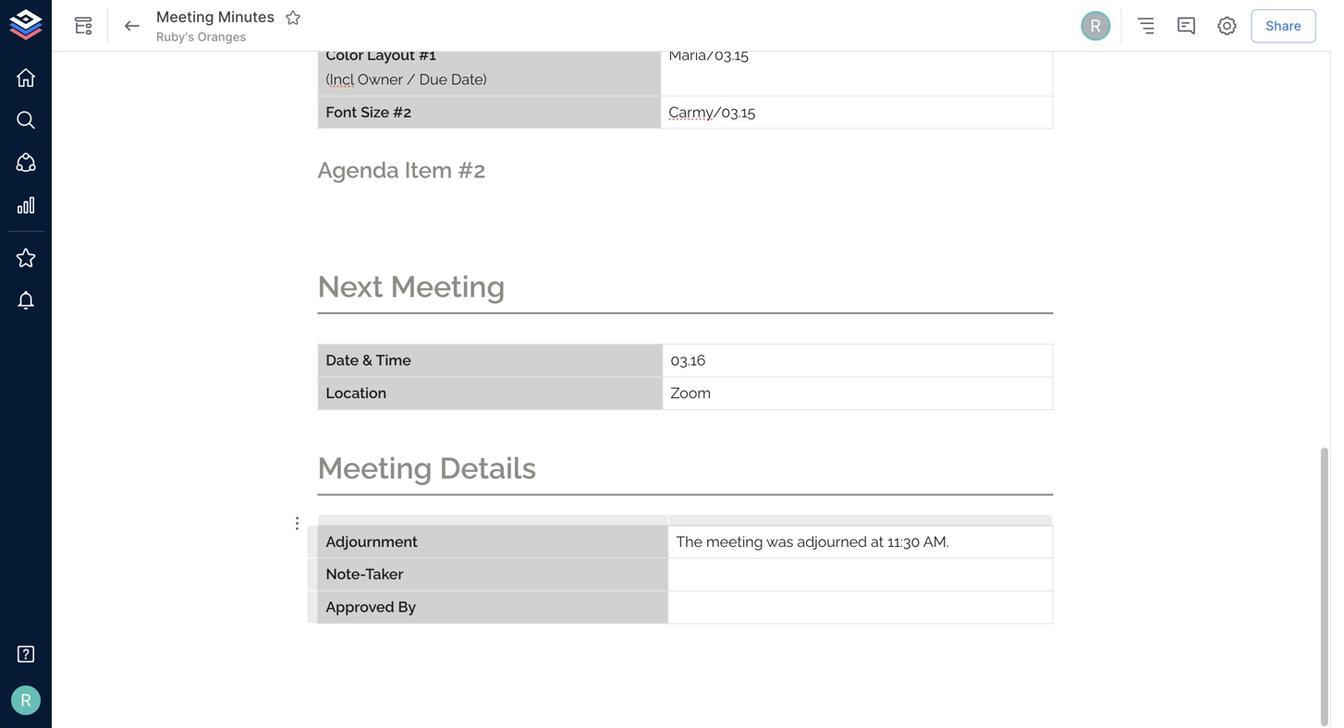 Task type: locate. For each thing, give the bounding box(es) containing it.
ruby's oranges link
[[156, 29, 246, 45]]

#2 right size
[[393, 103, 412, 120]]

#1
[[419, 46, 436, 63]]

0 vertical spatial r button
[[1078, 8, 1113, 43]]

0 horizontal spatial r button
[[6, 680, 46, 721]]

1 horizontal spatial #2
[[458, 157, 486, 183]]

owner
[[358, 71, 403, 88]]

due
[[419, 71, 447, 88]]

share
[[1266, 18, 1302, 34]]

adjourned
[[797, 533, 867, 550]]

0 horizontal spatial #2
[[393, 103, 412, 120]]

favorite image
[[285, 9, 301, 26]]

meeting
[[156, 8, 214, 26], [391, 270, 505, 304], [318, 451, 432, 486]]

0 vertical spatial r
[[1090, 16, 1101, 36]]

1 horizontal spatial r button
[[1078, 8, 1113, 43]]

date)
[[451, 71, 487, 88]]

0 horizontal spatial r
[[20, 691, 31, 711]]

r
[[1090, 16, 1101, 36], [20, 691, 31, 711]]

ruby's
[[156, 29, 194, 44]]

comments image
[[1175, 15, 1198, 37]]

next
[[318, 270, 383, 304]]

2 vertical spatial meeting
[[318, 451, 432, 486]]

1 vertical spatial r
[[20, 691, 31, 711]]

meeting up 'ruby's' in the top of the page
[[156, 8, 214, 26]]

1 vertical spatial meeting
[[391, 270, 505, 304]]

date & time
[[326, 352, 411, 369]]

show wiki image
[[72, 15, 94, 37]]

at
[[871, 533, 884, 550]]

0 vertical spatial meeting
[[156, 8, 214, 26]]

the
[[676, 533, 703, 550]]

1 vertical spatial #2
[[458, 157, 486, 183]]

03.16
[[671, 352, 706, 369]]

0 vertical spatial #2
[[393, 103, 412, 120]]

font
[[326, 103, 357, 120]]

meeting minutes
[[156, 8, 275, 26]]

item
[[405, 157, 452, 183]]

r button
[[1078, 8, 1113, 43], [6, 680, 46, 721]]

#2 right item
[[458, 157, 486, 183]]

11:30
[[888, 533, 920, 550]]

meeting up time
[[391, 270, 505, 304]]

oranges
[[197, 29, 246, 44]]

by
[[398, 599, 416, 616]]

1 vertical spatial r button
[[6, 680, 46, 721]]

layout
[[367, 46, 415, 63]]

#2
[[393, 103, 412, 120], [458, 157, 486, 183]]

note-taker
[[326, 566, 404, 583]]

details
[[440, 451, 536, 486]]

meeting up adjournment
[[318, 451, 432, 486]]

location
[[326, 385, 387, 402]]



Task type: describe. For each thing, give the bounding box(es) containing it.
#2 for font size #2
[[393, 103, 412, 120]]

maria/03.15
[[669, 46, 749, 63]]

meeting details
[[318, 451, 536, 486]]

#2 for agenda item #2
[[458, 157, 486, 183]]

minutes
[[218, 8, 275, 26]]

taker
[[365, 566, 404, 583]]

table of contents image
[[1135, 15, 1157, 37]]

1 horizontal spatial r
[[1090, 16, 1101, 36]]

font size #2
[[326, 103, 412, 120]]

share button
[[1251, 9, 1317, 43]]

&
[[362, 352, 373, 369]]

approved
[[326, 599, 395, 616]]

carmy/03.15
[[669, 103, 756, 120]]

approved by
[[326, 599, 416, 616]]

(incl
[[326, 71, 354, 88]]

meeting for minutes
[[156, 8, 214, 26]]

time
[[376, 352, 411, 369]]

color layout #1 (incl owner / due date)
[[326, 46, 487, 88]]

agenda item #2
[[318, 157, 486, 183]]

ruby's oranges
[[156, 29, 246, 44]]

color
[[326, 46, 363, 63]]

go back image
[[121, 15, 143, 37]]

/
[[407, 71, 416, 88]]

date
[[326, 352, 359, 369]]

meeting
[[706, 533, 763, 550]]

next meeting
[[318, 270, 505, 304]]

zoom
[[671, 385, 711, 402]]

meeting for details
[[318, 451, 432, 486]]

size
[[361, 103, 389, 120]]

am.
[[924, 533, 949, 550]]

agenda
[[318, 157, 399, 183]]

adjournment
[[326, 533, 418, 550]]

note-
[[326, 566, 365, 583]]

was
[[767, 533, 794, 550]]

settings image
[[1216, 15, 1238, 37]]

the meeting was adjourned at 11:30 am.
[[676, 533, 949, 550]]



Task type: vqa. For each thing, say whether or not it's contained in the screenshot.
Ruby Anderson 'icon' in the right of the page
no



